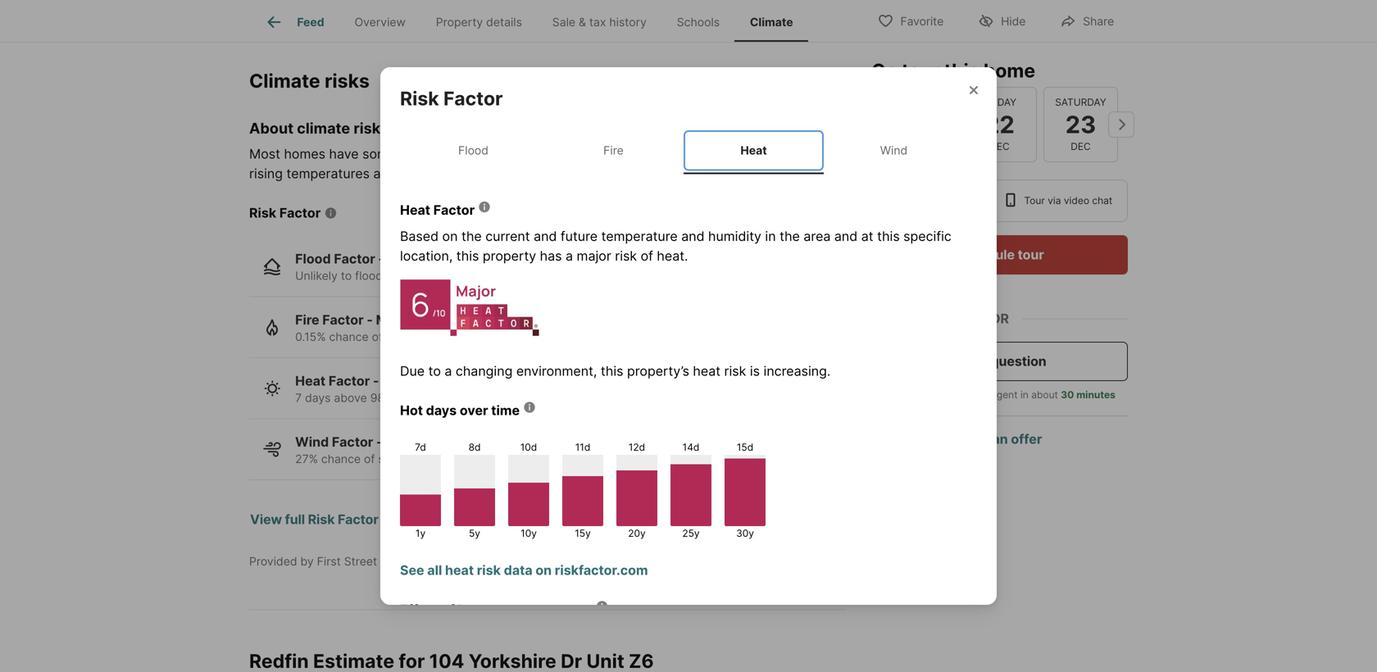 Task type: describe. For each thing, give the bounding box(es) containing it.
from
[[935, 389, 956, 401]]

in inside the "flood factor - minimal unlikely to flood in next 30 years"
[[386, 269, 396, 283]]

friday
[[983, 96, 1017, 108]]

levels.
[[426, 166, 465, 182]]

factor down levels.
[[434, 202, 475, 218]]

factor inside fire factor - moderate 0.15% chance of being in a wildfire in next 30 years
[[323, 312, 364, 328]]

20y
[[628, 528, 646, 540]]

or
[[991, 311, 1010, 327]]

specific
[[904, 228, 952, 244]]

is
[[750, 363, 760, 379]]

sale & tax history tab
[[537, 2, 662, 42]]

hot days over time
[[400, 403, 520, 419]]

about
[[1032, 389, 1059, 401]]

hear
[[911, 389, 932, 401]]

riskfactor.com
[[555, 563, 648, 579]]

schedule tour
[[956, 247, 1045, 263]]

major
[[382, 373, 419, 389]]

feed link
[[264, 12, 325, 32]]

2 vertical spatial on
[[490, 602, 506, 618]]

years inside fire factor - moderate 0.15% chance of being in a wildfire in next 30 years
[[542, 330, 572, 344]]

heat factor
[[400, 202, 475, 218]]

over
[[460, 403, 488, 419]]

about climate risks
[[249, 119, 389, 137]]

climate for climate
[[750, 15, 794, 29]]

&
[[579, 15, 586, 29]]

- for flood
[[378, 251, 385, 267]]

this right at
[[878, 228, 900, 244]]

future
[[561, 228, 598, 244]]

this right location,
[[457, 248, 479, 264]]

share button
[[1047, 4, 1129, 37]]

see
[[400, 563, 425, 579]]

of inside most homes have some risk of natural disasters, and may be impacted by climate change due to rising temperatures and sea levels.
[[426, 146, 438, 162]]

property details
[[436, 15, 522, 29]]

ask
[[953, 353, 978, 369]]

hide
[[1002, 14, 1026, 28]]

effect of heat on energy costs
[[400, 602, 592, 618]]

home
[[984, 59, 1036, 82]]

based
[[400, 228, 439, 244]]

natural
[[442, 146, 485, 162]]

7d
[[415, 442, 426, 454]]

a major risk of heat.
[[566, 248, 688, 264]]

in right being
[[420, 330, 429, 344]]

start
[[958, 431, 990, 447]]

you'll hear from a local agent in about 30 minutes
[[884, 389, 1116, 401]]

overview
[[355, 15, 406, 29]]

sale
[[553, 15, 576, 29]]

1 the from the left
[[462, 228, 482, 244]]

offer
[[1012, 431, 1043, 447]]

factor inside wind factor - moderate 27% chance of strong winds in next 30 years
[[332, 434, 373, 450]]

- for fire
[[367, 312, 373, 328]]

local
[[967, 389, 989, 401]]

climate risks
[[249, 69, 370, 92]]

costs
[[557, 602, 592, 618]]

factor down temperatures
[[280, 205, 321, 221]]

has
[[540, 248, 562, 264]]

history
[[610, 15, 647, 29]]

due
[[400, 363, 425, 379]]

tab list containing feed
[[249, 0, 822, 42]]

most homes have some risk of natural disasters, and may be impacted by climate change due to rising temperatures and sea levels.
[[249, 146, 846, 182]]

heat for see all heat risk data on riskfactor.com
[[445, 563, 474, 579]]

fire factor - moderate 0.15% chance of being in a wildfire in next 30 years
[[295, 312, 572, 344]]

location,
[[400, 248, 453, 264]]

agent
[[992, 389, 1018, 401]]

this inside heat factor - major 7 days above 98° expected this year, 15 days in 30 years
[[447, 391, 467, 405]]

11d
[[575, 442, 591, 454]]

change
[[757, 146, 803, 162]]

property's
[[627, 363, 690, 379]]

see all heat risk data on riskfactor.com
[[400, 563, 648, 579]]

details
[[486, 15, 522, 29]]

heat tab
[[684, 130, 824, 171]]

fire tab
[[544, 130, 684, 171]]

property details tab
[[421, 2, 537, 42]]

2 the from the left
[[780, 228, 800, 244]]

to inside most homes have some risk of natural disasters, and may be impacted by climate change due to rising temperatures and sea levels.
[[834, 146, 846, 162]]

start an offer
[[958, 431, 1043, 447]]

98°
[[370, 391, 390, 405]]

view full risk factor report button
[[249, 500, 422, 540]]

wind tab
[[824, 130, 964, 171]]

wildfire
[[442, 330, 482, 344]]

next inside the "flood factor - minimal unlikely to flood in next 30 years"
[[399, 269, 422, 283]]

favorite
[[901, 14, 944, 28]]

increasing.
[[764, 363, 831, 379]]

of inside wind factor - moderate 27% chance of strong winds in next 30 years
[[364, 452, 375, 466]]

you'll
[[884, 389, 908, 401]]

7
[[295, 391, 302, 405]]

and up the heat.
[[682, 228, 705, 244]]

a right has
[[566, 248, 573, 264]]

30 inside the "flood factor - minimal unlikely to flood in next 30 years"
[[426, 269, 440, 283]]

be
[[609, 146, 625, 162]]

first
[[317, 555, 341, 569]]

this left home in the right top of the page
[[945, 59, 980, 82]]

heat for heat factor - major 7 days above 98° expected this year, 15 days in 30 years
[[295, 373, 326, 389]]

wind factor - moderate 27% chance of strong winds in next 30 years
[[295, 434, 538, 466]]

based on the current and future temperature and humidity in the area and at this specific location, this property has
[[400, 228, 952, 264]]

dec for 22
[[990, 141, 1010, 153]]

risk left is at the right of page
[[725, 363, 747, 379]]

climate for climate risks
[[249, 69, 320, 92]]

1 vertical spatial risk
[[249, 205, 277, 221]]

0 horizontal spatial days
[[305, 391, 331, 405]]

of inside fire factor - moderate 0.15% chance of being in a wildfire in next 30 years
[[372, 330, 383, 344]]

- for heat
[[373, 373, 379, 389]]

tax
[[590, 15, 606, 29]]

fire for fire
[[604, 144, 624, 157]]

foundation
[[381, 555, 441, 569]]

in inside wind factor - moderate 27% chance of strong winds in next 30 years
[[452, 452, 461, 466]]

this left property's
[[601, 363, 624, 379]]

schools tab
[[662, 2, 735, 42]]

effect
[[400, 602, 439, 618]]

due
[[806, 146, 830, 162]]

expected
[[393, 391, 444, 405]]

sea
[[400, 166, 422, 182]]

8d
[[469, 442, 481, 454]]

a inside fire factor - moderate 0.15% chance of being in a wildfire in next 30 years
[[432, 330, 439, 344]]

ask a question
[[953, 353, 1047, 369]]

impacted
[[628, 146, 686, 162]]

10d
[[521, 442, 537, 454]]

years inside wind factor - moderate 27% chance of strong winds in next 30 years
[[509, 452, 538, 466]]

flood tab
[[404, 130, 544, 171]]

15
[[499, 391, 512, 405]]

a right from
[[959, 389, 965, 401]]

go
[[872, 59, 898, 82]]

22
[[985, 110, 1015, 139]]

sale & tax history
[[553, 15, 647, 29]]

to inside the "flood factor - minimal unlikely to flood in next 30 years"
[[341, 269, 352, 283]]



Task type: locate. For each thing, give the bounding box(es) containing it.
30 inside fire factor - moderate 0.15% chance of being in a wildfire in next 30 years
[[524, 330, 539, 344]]

risk factor element
[[400, 67, 523, 111]]

by left first
[[301, 555, 314, 569]]

fire up 0.15%
[[295, 312, 319, 328]]

1 horizontal spatial fire
[[604, 144, 624, 157]]

tour via video chat
[[1025, 195, 1113, 207]]

14d
[[683, 442, 700, 454]]

rising
[[249, 166, 283, 182]]

23
[[1066, 110, 1097, 139]]

this left year,
[[447, 391, 467, 405]]

30 right about
[[1061, 389, 1075, 401]]

full
[[285, 512, 305, 528]]

a inside button
[[981, 353, 988, 369]]

1 vertical spatial tour
[[1018, 247, 1045, 263]]

chance right 27%
[[321, 452, 361, 466]]

tour
[[1025, 195, 1046, 207]]

1 horizontal spatial to
[[429, 363, 441, 379]]

schedule
[[956, 247, 1015, 263]]

0 horizontal spatial dec
[[990, 141, 1010, 153]]

30 up environment,
[[524, 330, 539, 344]]

heat factor - major 7 days above 98° expected this year, 15 days in 30 years
[[295, 373, 604, 405]]

12d
[[629, 442, 646, 454]]

flood for flood factor - minimal unlikely to flood in next 30 years
[[295, 251, 331, 267]]

of up levels.
[[426, 146, 438, 162]]

1 horizontal spatial tour
[[1018, 247, 1045, 263]]

heat.
[[657, 248, 688, 264]]

0 vertical spatial fire
[[604, 144, 624, 157]]

1 vertical spatial tab list
[[400, 127, 978, 174]]

0 vertical spatial to
[[834, 146, 846, 162]]

1 horizontal spatial on
[[490, 602, 506, 618]]

to right due
[[429, 363, 441, 379]]

1 vertical spatial heat
[[445, 563, 474, 579]]

factor up flood tab
[[444, 87, 503, 110]]

and left may
[[552, 146, 576, 162]]

1 vertical spatial to
[[341, 269, 352, 283]]

1 horizontal spatial the
[[780, 228, 800, 244]]

in inside heat factor - major 7 days above 98° expected this year, 15 days in 30 years
[[544, 391, 553, 405]]

risks up some at the top
[[354, 119, 389, 137]]

0 vertical spatial heat
[[693, 363, 721, 379]]

days
[[305, 391, 331, 405], [515, 391, 541, 405], [426, 403, 457, 419]]

0 horizontal spatial fire
[[295, 312, 319, 328]]

have
[[329, 146, 359, 162]]

years up environment,
[[542, 330, 572, 344]]

heat left "due"
[[741, 144, 767, 157]]

to inside dialog
[[429, 363, 441, 379]]

27%
[[295, 452, 318, 466]]

fire
[[604, 144, 624, 157], [295, 312, 319, 328]]

moderate inside wind factor - moderate 27% chance of strong winds in next 30 years
[[386, 434, 448, 450]]

overview tab
[[340, 2, 421, 42]]

- inside wind factor - moderate 27% chance of strong winds in next 30 years
[[376, 434, 383, 450]]

hide button
[[965, 4, 1040, 37]]

wind for wind factor - moderate 27% chance of strong winds in next 30 years
[[295, 434, 329, 450]]

1 horizontal spatial risk
[[308, 512, 335, 528]]

0 vertical spatial climate
[[297, 119, 350, 137]]

1 horizontal spatial by
[[690, 146, 705, 162]]

heat right effect
[[458, 602, 487, 618]]

being
[[386, 330, 416, 344]]

moderate inside fire factor - moderate 0.15% chance of being in a wildfire in next 30 years
[[376, 312, 438, 328]]

days right 7
[[305, 391, 331, 405]]

on right data
[[536, 563, 552, 579]]

- inside fire factor - moderate 0.15% chance of being in a wildfire in next 30 years
[[367, 312, 373, 328]]

2 vertical spatial risk
[[308, 512, 335, 528]]

dec inside the friday 22 dec
[[990, 141, 1010, 153]]

changing
[[456, 363, 513, 379]]

- inside the "flood factor - minimal unlikely to flood in next 30 years"
[[378, 251, 385, 267]]

moderate up being
[[376, 312, 438, 328]]

years down due to a changing environment, this property's heat risk is increasing.
[[574, 391, 604, 405]]

chance for fire
[[329, 330, 369, 344]]

wind inside tab
[[881, 144, 908, 157]]

0 vertical spatial moderate
[[376, 312, 438, 328]]

climate inside tab
[[750, 15, 794, 29]]

years right 8d
[[509, 452, 538, 466]]

of left being
[[372, 330, 383, 344]]

0 vertical spatial heat
[[741, 144, 767, 157]]

flood up levels.
[[458, 144, 489, 157]]

provided
[[249, 555, 297, 569]]

0 horizontal spatial on
[[442, 228, 458, 244]]

risk inside dialog
[[400, 87, 439, 110]]

wind right "due"
[[881, 144, 908, 157]]

0 horizontal spatial risk
[[249, 205, 277, 221]]

some
[[363, 146, 396, 162]]

30 inside heat factor - major 7 days above 98° expected this year, 15 days in 30 years
[[557, 391, 571, 405]]

1 dec from the left
[[990, 141, 1010, 153]]

climate up "homes"
[[297, 119, 350, 137]]

heat inside heat factor - major 7 days above 98° expected this year, 15 days in 30 years
[[295, 373, 326, 389]]

flood factor - minimal unlikely to flood in next 30 years
[[295, 251, 473, 283]]

in right agent
[[1021, 389, 1029, 401]]

chance inside wind factor - moderate 27% chance of strong winds in next 30 years
[[321, 452, 361, 466]]

0 horizontal spatial to
[[341, 269, 352, 283]]

in down environment,
[[544, 391, 553, 405]]

factor inside the "flood factor - minimal unlikely to flood in next 30 years"
[[334, 251, 375, 267]]

of left strong
[[364, 452, 375, 466]]

1 vertical spatial flood
[[295, 251, 331, 267]]

heat up 7
[[295, 373, 326, 389]]

ask a question button
[[872, 342, 1129, 381]]

30 down environment,
[[557, 391, 571, 405]]

1 vertical spatial wind
[[295, 434, 329, 450]]

climate right schools tab
[[750, 15, 794, 29]]

tab list containing flood
[[400, 127, 978, 174]]

on left 'energy' at left
[[490, 602, 506, 618]]

the left area
[[780, 228, 800, 244]]

of right effect
[[442, 602, 455, 618]]

risk factor up flood tab
[[400, 87, 503, 110]]

1 horizontal spatial heat
[[400, 202, 431, 218]]

unlikely
[[295, 269, 338, 283]]

a left changing
[[445, 363, 452, 379]]

risk inside button
[[308, 512, 335, 528]]

next image
[[1109, 111, 1135, 138]]

1 vertical spatial chance
[[321, 452, 361, 466]]

friday 22 dec
[[983, 96, 1017, 153]]

fire left "impacted" at the left top of the page
[[604, 144, 624, 157]]

5y
[[469, 528, 481, 540]]

1 horizontal spatial climate
[[750, 15, 794, 29]]

and down some at the top
[[374, 166, 397, 182]]

wind up 27%
[[295, 434, 329, 450]]

next inside wind factor - moderate 27% chance of strong winds in next 30 years
[[464, 452, 488, 466]]

chance right 0.15%
[[329, 330, 369, 344]]

0 vertical spatial risks
[[325, 69, 370, 92]]

risk inside most homes have some risk of natural disasters, and may be impacted by climate change due to rising temperatures and sea levels.
[[400, 146, 422, 162]]

30 down location,
[[426, 269, 440, 283]]

temperature
[[602, 228, 678, 244]]

next right winds
[[464, 452, 488, 466]]

risk factor dialog
[[381, 67, 997, 673]]

tour via video chat list box
[[872, 180, 1129, 222]]

30 right 8d
[[491, 452, 506, 466]]

tour inside button
[[1018, 247, 1045, 263]]

0 vertical spatial tour
[[902, 59, 940, 82]]

heat right all
[[445, 563, 474, 579]]

2 horizontal spatial to
[[834, 146, 846, 162]]

risk factor inside risk factor element
[[400, 87, 503, 110]]

25y
[[683, 528, 700, 540]]

- up strong
[[376, 434, 383, 450]]

0 horizontal spatial heat
[[295, 373, 326, 389]]

2 horizontal spatial on
[[536, 563, 552, 579]]

view
[[250, 512, 282, 528]]

tour
[[902, 59, 940, 82], [1018, 247, 1045, 263]]

next
[[399, 269, 422, 283], [498, 330, 521, 344], [464, 452, 488, 466]]

dec down 22
[[990, 141, 1010, 153]]

factor
[[444, 87, 503, 110], [434, 202, 475, 218], [280, 205, 321, 221], [334, 251, 375, 267], [323, 312, 364, 328], [329, 373, 370, 389], [332, 434, 373, 450], [338, 512, 379, 528]]

climate tab
[[735, 2, 809, 42]]

2 vertical spatial to
[[429, 363, 441, 379]]

heat inside heat tab
[[741, 144, 767, 157]]

provided by first street foundation
[[249, 555, 441, 569]]

chance for wind
[[321, 452, 361, 466]]

climate inside most homes have some risk of natural disasters, and may be impacted by climate change due to rising temperatures and sea levels.
[[709, 146, 753, 162]]

dec for 23
[[1071, 141, 1091, 153]]

view full risk factor report
[[250, 512, 421, 528]]

factor down 'above'
[[332, 434, 373, 450]]

heat for effect of heat on energy costs
[[458, 602, 487, 618]]

risk
[[400, 146, 422, 162], [615, 248, 637, 264], [725, 363, 747, 379], [477, 563, 501, 579]]

risk up flood tab
[[400, 87, 439, 110]]

2 horizontal spatial risk
[[400, 87, 439, 110]]

property
[[483, 248, 537, 264]]

major
[[577, 248, 612, 264]]

days right hot
[[426, 403, 457, 419]]

2 horizontal spatial heat
[[741, 144, 767, 157]]

1 vertical spatial risk factor
[[249, 205, 321, 221]]

0.15%
[[295, 330, 326, 344]]

0 horizontal spatial climate
[[249, 69, 320, 92]]

tour right schedule
[[1018, 247, 1045, 263]]

next inside fire factor - moderate 0.15% chance of being in a wildfire in next 30 years
[[498, 330, 521, 344]]

0 horizontal spatial climate
[[297, 119, 350, 137]]

flood inside the "flood factor - minimal unlikely to flood in next 30 years"
[[295, 251, 331, 267]]

- inside heat factor - major 7 days above 98° expected this year, 15 days in 30 years
[[373, 373, 379, 389]]

tour for go
[[902, 59, 940, 82]]

fire for fire factor - moderate 0.15% chance of being in a wildfire in next 30 years
[[295, 312, 319, 328]]

0 vertical spatial risk factor
[[400, 87, 503, 110]]

None button
[[882, 86, 956, 163], [963, 87, 1037, 162], [1044, 87, 1119, 162], [882, 86, 956, 163], [963, 87, 1037, 162], [1044, 87, 1119, 162]]

minutes
[[1077, 389, 1116, 401]]

risk left data
[[477, 563, 501, 579]]

humidity
[[709, 228, 762, 244]]

all
[[428, 563, 442, 579]]

wind inside wind factor - moderate 27% chance of strong winds in next 30 years
[[295, 434, 329, 450]]

1 horizontal spatial risk factor
[[400, 87, 503, 110]]

moderate for wind factor - moderate
[[386, 434, 448, 450]]

in right the humidity
[[766, 228, 776, 244]]

factor up street
[[338, 512, 379, 528]]

next down minimal
[[399, 269, 422, 283]]

time
[[492, 403, 520, 419]]

fire inside fire factor - moderate 0.15% chance of being in a wildfire in next 30 years
[[295, 312, 319, 328]]

2 vertical spatial next
[[464, 452, 488, 466]]

0 vertical spatial risk
[[400, 87, 439, 110]]

year,
[[470, 391, 496, 405]]

on down heat factor
[[442, 228, 458, 244]]

an
[[993, 431, 1009, 447]]

dec inside saturday 23 dec
[[1071, 141, 1091, 153]]

by right "impacted" at the left top of the page
[[690, 146, 705, 162]]

climate
[[750, 15, 794, 29], [249, 69, 320, 92]]

0 vertical spatial by
[[690, 146, 705, 162]]

0 vertical spatial wind
[[881, 144, 908, 157]]

1 vertical spatial next
[[498, 330, 521, 344]]

15d
[[737, 442, 754, 454]]

0 horizontal spatial flood
[[295, 251, 331, 267]]

30 inside wind factor - moderate 27% chance of strong winds in next 30 years
[[491, 452, 506, 466]]

dec
[[990, 141, 1010, 153], [1071, 141, 1091, 153]]

flood up unlikely
[[295, 251, 331, 267]]

2 horizontal spatial next
[[498, 330, 521, 344]]

factor up flood
[[334, 251, 375, 267]]

1 horizontal spatial climate
[[709, 146, 753, 162]]

years inside the "flood factor - minimal unlikely to flood in next 30 years"
[[443, 269, 473, 283]]

current
[[486, 228, 530, 244]]

heat
[[693, 363, 721, 379], [445, 563, 474, 579], [458, 602, 487, 618]]

the left current
[[462, 228, 482, 244]]

flood for flood
[[458, 144, 489, 157]]

tour via video chat option
[[991, 180, 1129, 222]]

climate up about
[[249, 69, 320, 92]]

1 vertical spatial risks
[[354, 119, 389, 137]]

0 horizontal spatial by
[[301, 555, 314, 569]]

years inside heat factor - major 7 days above 98° expected this year, 15 days in 30 years
[[574, 391, 604, 405]]

by inside most homes have some risk of natural disasters, and may be impacted by climate change due to rising temperatures and sea levels.
[[690, 146, 705, 162]]

flood inside tab
[[458, 144, 489, 157]]

1 vertical spatial climate
[[249, 69, 320, 92]]

street
[[344, 555, 377, 569]]

energy
[[509, 602, 554, 618]]

about
[[249, 119, 294, 137]]

temperatures
[[287, 166, 370, 182]]

option
[[872, 180, 991, 222]]

2 vertical spatial heat
[[295, 373, 326, 389]]

1 vertical spatial fire
[[295, 312, 319, 328]]

0 vertical spatial tab list
[[249, 0, 822, 42]]

heat factor score logo image
[[400, 266, 540, 337]]

tour right go
[[902, 59, 940, 82]]

feed
[[297, 15, 325, 29]]

0 vertical spatial on
[[442, 228, 458, 244]]

homes
[[284, 146, 326, 162]]

a right ask
[[981, 353, 988, 369]]

moderate up winds
[[386, 434, 448, 450]]

saturday
[[1056, 96, 1107, 108]]

property
[[436, 15, 483, 29]]

- down flood
[[367, 312, 373, 328]]

0 vertical spatial flood
[[458, 144, 489, 157]]

risk down rising
[[249, 205, 277, 221]]

most
[[249, 146, 280, 162]]

moderate for fire factor - moderate
[[376, 312, 438, 328]]

1 horizontal spatial dec
[[1071, 141, 1091, 153]]

2 vertical spatial heat
[[458, 602, 487, 618]]

schools
[[677, 15, 720, 29]]

1 horizontal spatial flood
[[458, 144, 489, 157]]

dec down 23 at the right of the page
[[1071, 141, 1091, 153]]

years down location,
[[443, 269, 473, 283]]

of down temperature on the left of the page
[[641, 248, 654, 264]]

tour for schedule
[[1018, 247, 1045, 263]]

2 horizontal spatial days
[[515, 391, 541, 405]]

wind for wind
[[881, 144, 908, 157]]

tab list
[[249, 0, 822, 42], [400, 127, 978, 174]]

in right flood
[[386, 269, 396, 283]]

on inside based on the current and future temperature and humidity in the area and at this specific location, this property has
[[442, 228, 458, 244]]

2 dec from the left
[[1071, 141, 1091, 153]]

- up 98°
[[373, 373, 379, 389]]

1 vertical spatial moderate
[[386, 434, 448, 450]]

1 horizontal spatial wind
[[881, 144, 908, 157]]

factor inside button
[[338, 512, 379, 528]]

factor inside heat factor - major 7 days above 98° expected this year, 15 days in 30 years
[[329, 373, 370, 389]]

in inside based on the current and future temperature and humidity in the area and at this specific location, this property has
[[766, 228, 776, 244]]

1 vertical spatial on
[[536, 563, 552, 579]]

1 horizontal spatial days
[[426, 403, 457, 419]]

0 horizontal spatial tour
[[902, 59, 940, 82]]

30y
[[737, 528, 754, 540]]

heat for heat factor
[[400, 202, 431, 218]]

risk right full
[[308, 512, 335, 528]]

- up flood
[[378, 251, 385, 267]]

and up has
[[534, 228, 557, 244]]

heat up based
[[400, 202, 431, 218]]

0 horizontal spatial next
[[399, 269, 422, 283]]

factor up 'above'
[[329, 373, 370, 389]]

start an offer link
[[958, 431, 1043, 447]]

risks up the about climate risks
[[325, 69, 370, 92]]

climate left change
[[709, 146, 753, 162]]

risk up sea
[[400, 146, 422, 162]]

0 horizontal spatial the
[[462, 228, 482, 244]]

days inside risk factor dialog
[[426, 403, 457, 419]]

in right wildfire
[[485, 330, 494, 344]]

heat for heat
[[741, 144, 767, 157]]

minimal
[[388, 251, 438, 267]]

heat left is at the right of page
[[693, 363, 721, 379]]

1 vertical spatial by
[[301, 555, 314, 569]]

- for wind
[[376, 434, 383, 450]]

video
[[1064, 195, 1090, 207]]

1 horizontal spatial next
[[464, 452, 488, 466]]

days right 15
[[515, 391, 541, 405]]

risk factor down rising
[[249, 205, 321, 221]]

risk down temperature on the left of the page
[[615, 248, 637, 264]]

0 vertical spatial chance
[[329, 330, 369, 344]]

fire inside tab
[[604, 144, 624, 157]]

1 vertical spatial climate
[[709, 146, 753, 162]]

in left 8d
[[452, 452, 461, 466]]

and left at
[[835, 228, 858, 244]]

0 vertical spatial next
[[399, 269, 422, 283]]

next up changing
[[498, 330, 521, 344]]

wind
[[881, 144, 908, 157], [295, 434, 329, 450]]

0 horizontal spatial wind
[[295, 434, 329, 450]]

tab list inside risk factor dialog
[[400, 127, 978, 174]]

0 vertical spatial climate
[[750, 15, 794, 29]]

a left wildfire
[[432, 330, 439, 344]]

chance inside fire factor - moderate 0.15% chance of being in a wildfire in next 30 years
[[329, 330, 369, 344]]

to right "due"
[[834, 146, 846, 162]]

factor up 0.15%
[[323, 312, 364, 328]]

to left flood
[[341, 269, 352, 283]]

0 horizontal spatial risk factor
[[249, 205, 321, 221]]

1 vertical spatial heat
[[400, 202, 431, 218]]



Task type: vqa. For each thing, say whether or not it's contained in the screenshot.
Photos button
no



